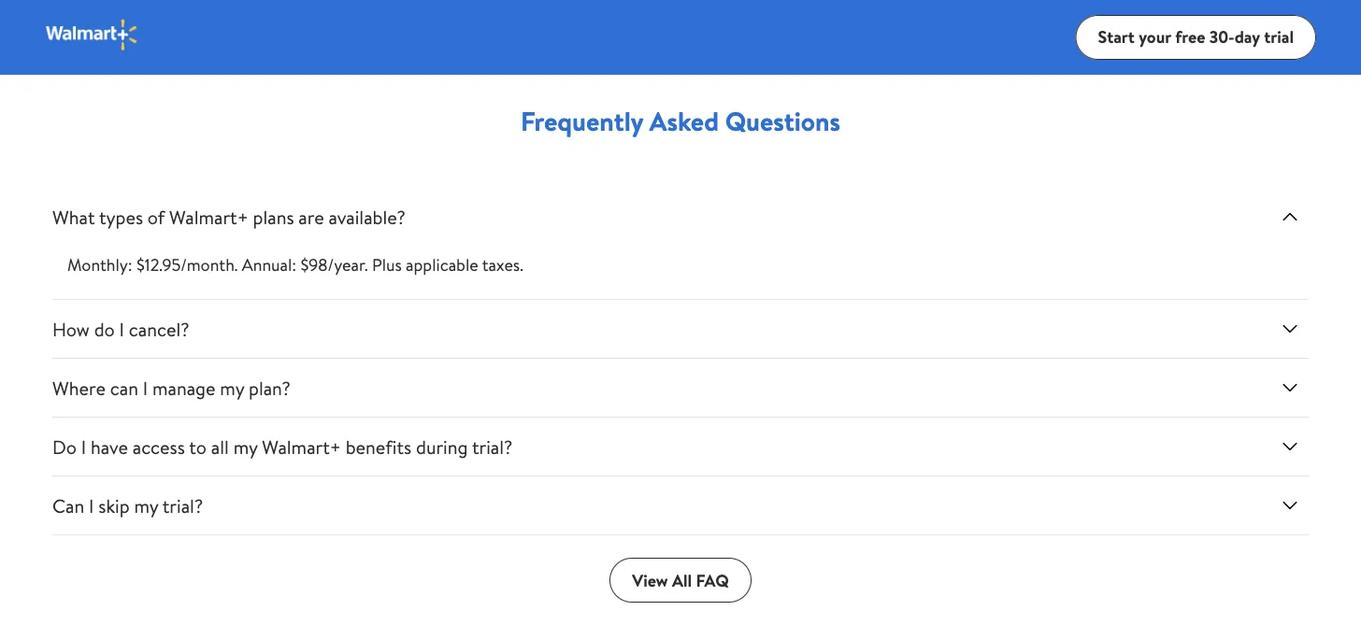 Task type: vqa. For each thing, say whether or not it's contained in the screenshot.
Verified
no



Task type: describe. For each thing, give the bounding box(es) containing it.
all
[[211, 434, 229, 460]]

types
[[99, 204, 143, 230]]

questions
[[725, 103, 841, 139]]

1 horizontal spatial walmart+
[[262, 434, 341, 460]]

view
[[632, 569, 668, 592]]

can
[[110, 375, 138, 401]]

applicable
[[406, 254, 478, 277]]

taxes.
[[482, 254, 523, 277]]

free
[[1175, 25, 1206, 49]]

available?
[[329, 204, 406, 230]]

inhome image
[[681, 0, 1354, 53]]

are
[[299, 204, 324, 230]]

0 vertical spatial walmart+
[[169, 204, 248, 230]]

do
[[52, 434, 77, 460]]

monthly:
[[67, 254, 132, 277]]

annual:
[[242, 254, 297, 277]]

do i have access to all my walmart+ benefits during trial? image
[[1279, 436, 1302, 458]]

view all faq
[[632, 569, 729, 592]]

day
[[1235, 25, 1260, 49]]

skip
[[98, 493, 130, 519]]

faq
[[696, 569, 729, 592]]

start
[[1098, 25, 1135, 49]]

frequently
[[521, 103, 643, 139]]



Task type: locate. For each thing, give the bounding box(es) containing it.
start your free 30-day trial
[[1098, 25, 1294, 49]]

benefits
[[346, 434, 412, 460]]

do i have access to all my walmart+ benefits during trial?
[[52, 434, 513, 460]]

0 horizontal spatial walmart+
[[169, 204, 248, 230]]

0 horizontal spatial trial?
[[162, 493, 203, 519]]

cancel?
[[129, 316, 189, 342]]

$12.95/month.
[[137, 254, 238, 277]]

have
[[91, 434, 128, 460]]

how do i cancel? image
[[1279, 318, 1302, 340]]

view all faq link
[[610, 558, 752, 603]]

your
[[1139, 25, 1171, 49]]

plus
[[372, 254, 402, 277]]

walmart+ down the plan?
[[262, 434, 341, 460]]

how do i cancel?
[[52, 316, 189, 342]]

do
[[94, 316, 115, 342]]

what types of walmart+ plans are available? image
[[1279, 206, 1302, 228]]

where can i manage my plan? image
[[1279, 377, 1302, 399]]

1 vertical spatial trial?
[[162, 493, 203, 519]]

0 vertical spatial my
[[220, 375, 244, 401]]

0 vertical spatial trial?
[[472, 434, 513, 460]]

trial? right during
[[472, 434, 513, 460]]

what
[[52, 204, 95, 230]]

30-
[[1210, 25, 1235, 49]]

2 vertical spatial my
[[134, 493, 158, 519]]

1 vertical spatial my
[[233, 434, 258, 460]]

start your free 30-day trial button
[[1076, 15, 1316, 60]]

where
[[52, 375, 106, 401]]

walmart+
[[169, 204, 248, 230], [262, 434, 341, 460]]

i
[[119, 316, 124, 342], [143, 375, 148, 401], [81, 434, 86, 460], [89, 493, 94, 519]]

access
[[133, 434, 185, 460]]

what types of walmart+ plans are available?
[[52, 204, 406, 230]]

1 horizontal spatial trial?
[[472, 434, 513, 460]]

where can i manage my plan?
[[52, 375, 291, 401]]

$98/year.
[[301, 254, 368, 277]]

my
[[220, 375, 244, 401], [233, 434, 258, 460], [134, 493, 158, 519]]

monthly: $12.95/month. annual: $98/year. plus applicable taxes.
[[67, 254, 523, 277]]

plan?
[[249, 375, 291, 401]]

can
[[52, 493, 84, 519]]

how
[[52, 316, 90, 342]]

1 vertical spatial walmart+
[[262, 434, 341, 460]]

walmart+ image
[[45, 18, 139, 52]]

of
[[148, 204, 165, 230]]

frequently asked questions
[[521, 103, 841, 139]]

plans
[[253, 204, 294, 230]]

can i skip my trial?
[[52, 493, 203, 519]]

asked
[[650, 103, 719, 139]]

trial?
[[472, 434, 513, 460], [162, 493, 203, 519]]

trial? down to
[[162, 493, 203, 519]]

can i skip my trial? image
[[1279, 495, 1302, 517]]

walmart+ right of
[[169, 204, 248, 230]]

my left the plan?
[[220, 375, 244, 401]]

during
[[416, 434, 468, 460]]

my right the skip
[[134, 493, 158, 519]]

trial
[[1264, 25, 1294, 49]]

all
[[672, 569, 692, 592]]

to
[[189, 434, 207, 460]]

manage
[[152, 375, 216, 401]]

my right all
[[233, 434, 258, 460]]



